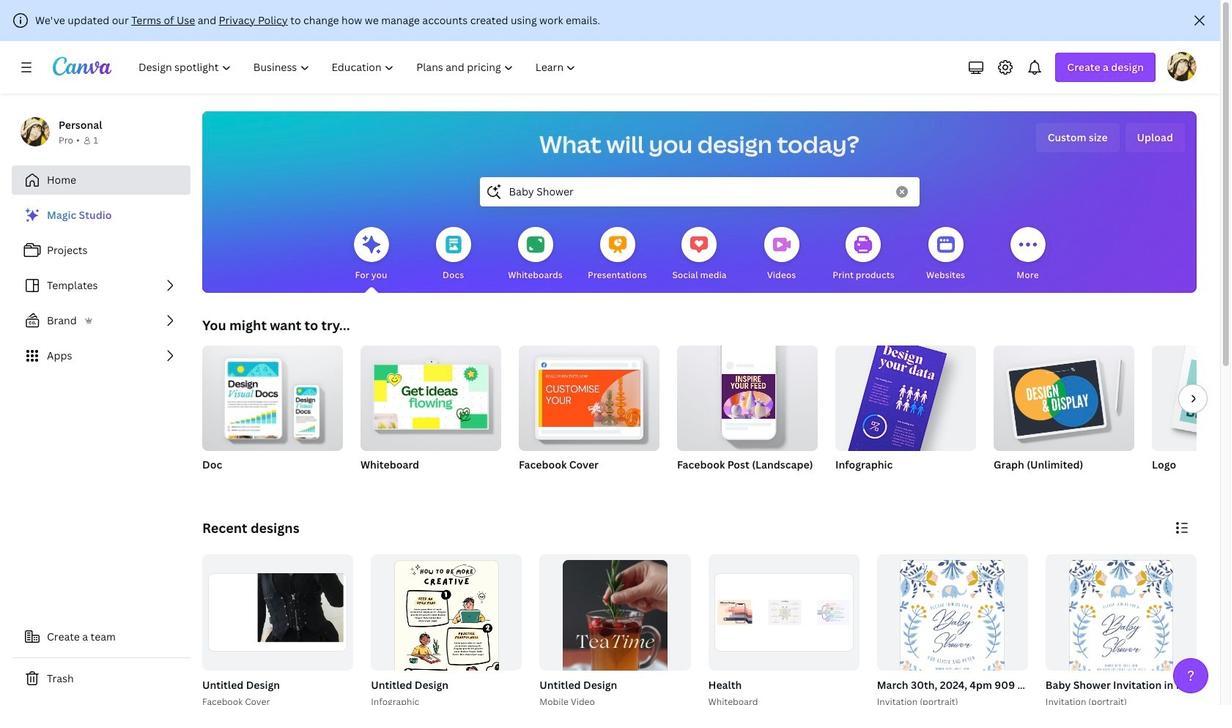 Task type: vqa. For each thing, say whether or not it's contained in the screenshot.
Group
yes



Task type: locate. For each thing, give the bounding box(es) containing it.
None search field
[[480, 177, 919, 207]]

list
[[12, 201, 191, 371]]

Search search field
[[509, 178, 887, 206]]

group
[[834, 335, 976, 522], [834, 335, 976, 522], [361, 340, 501, 491], [361, 340, 501, 451], [519, 340, 660, 491], [519, 340, 660, 451], [677, 340, 818, 491], [677, 340, 818, 451], [994, 340, 1134, 491], [994, 340, 1134, 451], [202, 346, 343, 491], [1152, 346, 1231, 491], [1152, 346, 1231, 451], [199, 555, 353, 706], [368, 555, 522, 706], [371, 555, 522, 706], [537, 555, 691, 706], [540, 555, 691, 706], [705, 555, 859, 706], [708, 555, 859, 671], [874, 555, 1155, 706], [877, 555, 1028, 706], [1043, 555, 1231, 706], [1046, 555, 1197, 706]]



Task type: describe. For each thing, give the bounding box(es) containing it.
stephanie aranda image
[[1167, 52, 1197, 81]]

top level navigation element
[[129, 53, 589, 82]]



